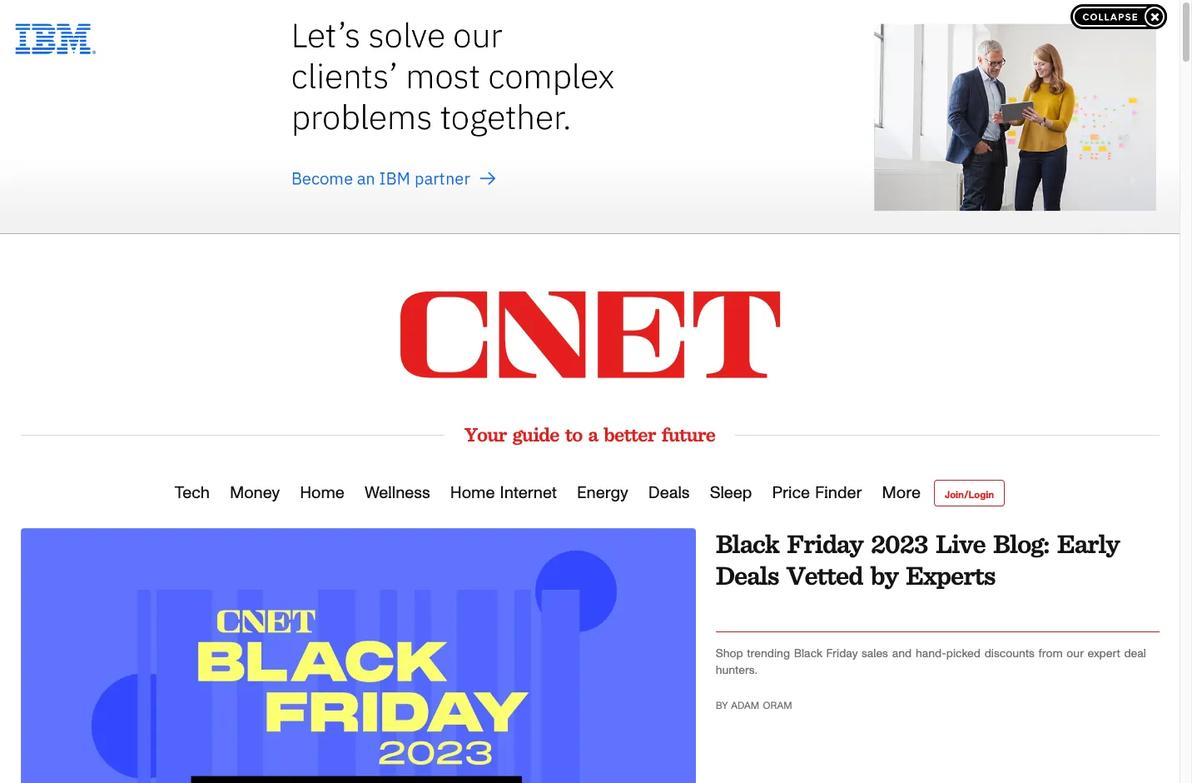 Task type: vqa. For each thing, say whether or not it's contained in the screenshot.
iOS
no



Task type: locate. For each thing, give the bounding box(es) containing it.
black inside shop trending black friday sales and hand-picked discounts from our expert deal hunters.
[[794, 648, 823, 660]]

oram
[[764, 700, 793, 710]]

our
[[1067, 648, 1084, 660]]

vetted
[[787, 559, 863, 591]]

black right the trending
[[794, 648, 823, 660]]

1 home from the left
[[300, 485, 345, 501]]

hand-
[[916, 648, 947, 660]]

better
[[604, 422, 656, 447]]

deals
[[649, 485, 690, 501], [716, 559, 779, 591]]

by adam oram
[[716, 700, 793, 710]]

0 horizontal spatial deals
[[649, 485, 690, 501]]

black friday live blog 2023 2.png image
[[20, 528, 696, 783]]

live
[[936, 527, 986, 560]]

sleep
[[710, 485, 753, 501]]

future
[[662, 422, 716, 447]]

friday down price finder link
[[787, 527, 863, 560]]

friday inside black friday 2023 live blog: early deals vetted by experts
[[787, 527, 863, 560]]

a
[[589, 422, 598, 447]]

home for home internet
[[451, 485, 495, 501]]

deals inside black friday 2023 live blog: early deals vetted by experts
[[716, 559, 779, 591]]

black
[[716, 527, 780, 560], [794, 648, 823, 660]]

friday
[[787, 527, 863, 560], [827, 648, 858, 660]]

shop trending black friday sales and hand-picked discounts from our expert deal hunters.
[[716, 648, 1147, 676]]

wellness
[[365, 485, 431, 501]]

trending
[[747, 648, 791, 660]]

1 horizontal spatial home
[[451, 485, 495, 501]]

energy
[[577, 485, 629, 501]]

guide
[[513, 422, 559, 447]]

home left internet
[[451, 485, 495, 501]]

0 vertical spatial friday
[[787, 527, 863, 560]]

tech
[[175, 485, 210, 501]]

blog:
[[994, 527, 1050, 560]]

deals left 'vetted'
[[716, 559, 779, 591]]

adam
[[732, 700, 760, 710]]

internet
[[500, 485, 557, 501]]

price finder
[[773, 485, 863, 501]]

deals down the future
[[649, 485, 690, 501]]

1 vertical spatial friday
[[827, 648, 858, 660]]

0 horizontal spatial black
[[716, 527, 780, 560]]

join/login button
[[935, 480, 1006, 506]]

from
[[1039, 648, 1063, 660]]

1 horizontal spatial deals
[[716, 559, 779, 591]]

deal
[[1125, 648, 1147, 660]]

0 vertical spatial black
[[716, 527, 780, 560]]

1 vertical spatial deals
[[716, 559, 779, 591]]

finder
[[816, 485, 863, 501]]

0 horizontal spatial home
[[300, 485, 345, 501]]

1 vertical spatial black
[[794, 648, 823, 660]]

2 home from the left
[[451, 485, 495, 501]]

home for home
[[300, 485, 345, 501]]

friday left sales in the bottom right of the page
[[827, 648, 858, 660]]

expert
[[1088, 648, 1121, 660]]

money
[[230, 485, 280, 501]]

black down sleep
[[716, 527, 780, 560]]

1 horizontal spatial black
[[794, 648, 823, 660]]

your
[[465, 422, 507, 447]]

home right money
[[300, 485, 345, 501]]

home
[[300, 485, 345, 501], [451, 485, 495, 501]]

price
[[773, 485, 811, 501]]



Task type: describe. For each thing, give the bounding box(es) containing it.
home internet
[[451, 485, 557, 501]]

by
[[716, 700, 728, 710]]

friday inside shop trending black friday sales and hand-picked discounts from our expert deal hunters.
[[827, 648, 858, 660]]

to
[[565, 422, 583, 447]]

shop
[[716, 648, 744, 660]]

black friday 2023 live blog: early deals vetted by experts
[[716, 527, 1120, 591]]

more
[[883, 485, 921, 501]]

your guide to a better future
[[465, 422, 716, 447]]

picked
[[947, 648, 981, 660]]

advertisement region
[[0, 0, 1180, 233]]

hunters.
[[716, 665, 758, 676]]

0 vertical spatial deals
[[649, 485, 690, 501]]

and
[[893, 648, 912, 660]]

price finder link
[[773, 467, 863, 520]]

sales
[[862, 648, 889, 660]]

black inside black friday 2023 live blog: early deals vetted by experts
[[716, 527, 780, 560]]

discounts
[[985, 648, 1035, 660]]

2023
[[871, 527, 928, 560]]

by
[[871, 559, 899, 591]]

experts
[[906, 559, 996, 591]]

early
[[1058, 527, 1120, 560]]

join/login
[[945, 490, 995, 500]]



